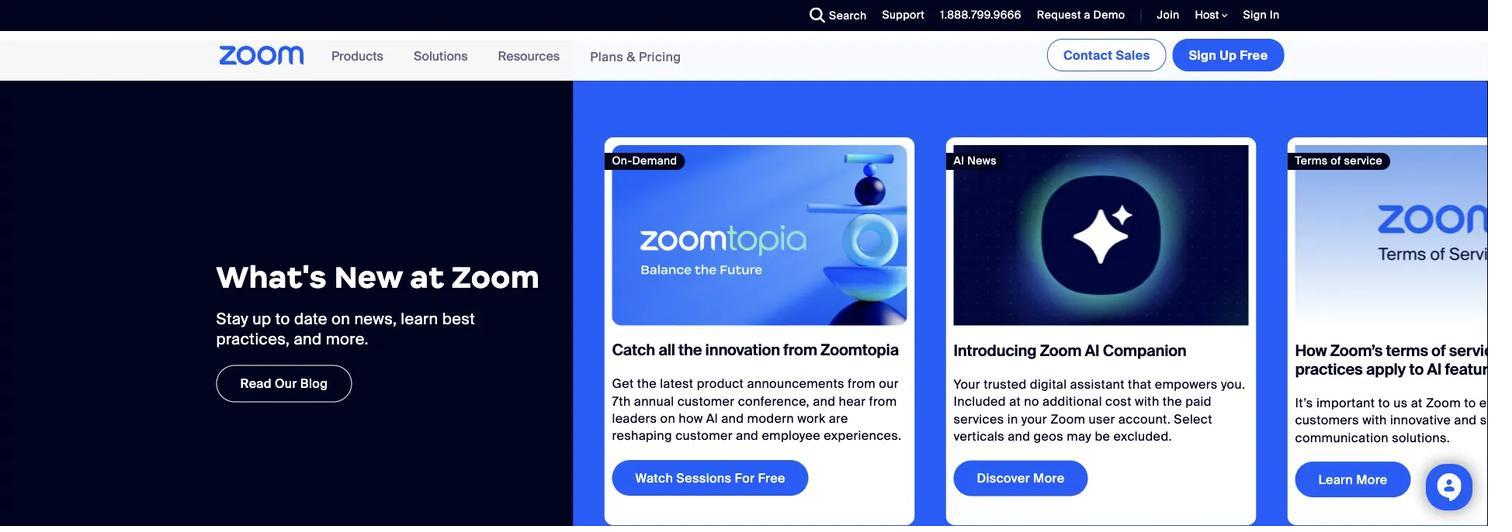 Task type: vqa. For each thing, say whether or not it's contained in the screenshot.
Get the latest product announcements from our 7th annual customer conference, and hear from leaders on how Al and modern work are reshaping customer and employee experiences.
yes



Task type: locate. For each thing, give the bounding box(es) containing it.
demo
[[1093, 8, 1125, 22]]

new
[[334, 258, 403, 296]]

companion
[[1103, 341, 1187, 361]]

to left the us
[[1378, 395, 1390, 411]]

free
[[1240, 47, 1268, 63]]

ai up assistant
[[1085, 341, 1099, 361]]

sales
[[1116, 47, 1150, 63]]

1.888.799.9666
[[940, 8, 1021, 22]]

introducing zoom ai companion image
[[954, 145, 1249, 326]]

plans & pricing
[[590, 48, 681, 65]]

you.
[[1221, 376, 1245, 392]]

are
[[829, 410, 848, 427]]

account.
[[1118, 411, 1171, 427]]

1 vertical spatial of
[[1431, 341, 1446, 361]]

the up the annual
[[637, 376, 657, 392]]

customer
[[677, 393, 735, 409], [675, 428, 733, 444]]

banner containing contact sales
[[201, 31, 1287, 82]]

1 horizontal spatial to
[[1378, 395, 1390, 411]]

2 horizontal spatial the
[[1163, 393, 1182, 410]]

and down in on the bottom
[[1008, 428, 1030, 445]]

customer up 'al'
[[677, 393, 735, 409]]

0 vertical spatial ai
[[954, 153, 964, 168]]

terms of service
[[1295, 153, 1383, 168]]

1.888.799.9666 button
[[929, 0, 1025, 31], [940, 8, 1021, 22]]

0 horizontal spatial at
[[410, 258, 444, 296]]

product
[[697, 376, 744, 392]]

0 vertical spatial on
[[331, 309, 350, 329]]

1 horizontal spatial sign
[[1243, 8, 1267, 22]]

how zoom's terms of servic
[[1295, 341, 1488, 379]]

practices,
[[216, 330, 290, 349]]

1 horizontal spatial at
[[1009, 393, 1021, 410]]

to right up
[[275, 309, 290, 329]]

2 vertical spatial the
[[1163, 393, 1182, 410]]

to for important
[[1378, 395, 1390, 411]]

from down our
[[869, 393, 897, 409]]

ai news
[[954, 153, 997, 168]]

to inside stay up to date on news, learn best practices, and more.
[[275, 309, 290, 329]]

and up 'work'
[[813, 393, 835, 409]]

product information navigation
[[320, 31, 693, 82]]

the
[[679, 340, 702, 360], [637, 376, 657, 392], [1163, 393, 1182, 410]]

with
[[1135, 393, 1159, 410]]

excluded.
[[1114, 428, 1172, 445]]

a
[[1084, 8, 1091, 22]]

host
[[1195, 8, 1222, 22]]

join link left the host
[[1145, 0, 1183, 31]]

and inside stay up to date on news, learn best practices, and more.
[[294, 330, 322, 349]]

sign up free button
[[1173, 39, 1284, 71]]

of right terms
[[1331, 153, 1341, 168]]

on up more.
[[331, 309, 350, 329]]

blog
[[300, 376, 328, 392]]

discover more link
[[954, 461, 1088, 496]]

employee
[[762, 428, 821, 444]]

2 / 5 element
[[946, 137, 1256, 525]]

1 vertical spatial sign
[[1189, 47, 1217, 63]]

1 vertical spatial the
[[637, 376, 657, 392]]

em
[[1479, 395, 1488, 411]]

from up announcements
[[783, 340, 817, 360]]

learn more link
[[1295, 462, 1411, 498]]

zoom inside your trusted digital assistant that empowers you. included at no additional cost with the paid services in your zoom user account. select verticals and geos may be excluded.
[[1050, 411, 1085, 427]]

request a demo link
[[1025, 0, 1129, 31], [1037, 8, 1125, 22]]

1 vertical spatial on
[[660, 410, 675, 427]]

our
[[275, 376, 297, 392]]

to
[[275, 309, 290, 329], [1378, 395, 1390, 411], [1464, 395, 1476, 411]]

date
[[294, 309, 327, 329]]

0 horizontal spatial the
[[637, 376, 657, 392]]

and inside your trusted digital assistant that empowers you. included at no additional cost with the paid services in your zoom user account. select verticals and geos may be excluded.
[[1008, 428, 1030, 445]]

zoom left the em
[[1426, 395, 1461, 411]]

watch
[[635, 470, 673, 486]]

up
[[1220, 47, 1237, 63]]

banner
[[201, 31, 1287, 82]]

discover
[[977, 470, 1030, 487]]

read our blog
[[240, 376, 328, 392]]

at up learn
[[410, 258, 444, 296]]

and
[[294, 330, 322, 349], [813, 393, 835, 409], [721, 410, 744, 427], [736, 428, 759, 444], [1008, 428, 1030, 445]]

at
[[410, 258, 444, 296], [1009, 393, 1021, 410], [1411, 395, 1423, 411]]

0 vertical spatial from
[[783, 340, 817, 360]]

sign inside "button"
[[1189, 47, 1217, 63]]

at right the us
[[1411, 395, 1423, 411]]

host button
[[1195, 8, 1228, 23]]

and down date on the left bottom of page
[[294, 330, 322, 349]]

the right all
[[679, 340, 702, 360]]

sign left up
[[1189, 47, 1217, 63]]

read
[[240, 376, 272, 392]]

us
[[1393, 395, 1408, 411]]

zoom down additional
[[1050, 411, 1085, 427]]

be
[[1095, 428, 1110, 445]]

experiences.
[[824, 428, 901, 444]]

digital
[[1030, 376, 1067, 392]]

it's important to us at zoom to em
[[1295, 395, 1488, 446]]

1 vertical spatial customer
[[675, 428, 733, 444]]

1 vertical spatial from
[[848, 376, 876, 392]]

of left servic at the bottom right
[[1431, 341, 1446, 361]]

support link
[[871, 0, 929, 31], [882, 8, 925, 22]]

1 horizontal spatial on
[[660, 410, 675, 427]]

modern
[[747, 410, 794, 427]]

from up hear
[[848, 376, 876, 392]]

read our blog link
[[216, 365, 352, 403]]

1 horizontal spatial the
[[679, 340, 702, 360]]

news
[[967, 153, 997, 168]]

learn
[[1318, 472, 1353, 488]]

1 horizontal spatial of
[[1431, 341, 1446, 361]]

the down "empowers"
[[1163, 393, 1182, 410]]

solutions
[[414, 48, 468, 64]]

plans & pricing link
[[590, 48, 681, 65], [590, 48, 681, 65]]

verticals
[[954, 428, 1004, 445]]

sign for sign up free
[[1189, 47, 1217, 63]]

at inside it's important to us at zoom to em
[[1411, 395, 1423, 411]]

customer down 'al'
[[675, 428, 733, 444]]

of inside how zoom's terms of servic
[[1431, 341, 1446, 361]]

catch all the innovation from zoomtopia
[[612, 340, 899, 360]]

geos
[[1034, 428, 1063, 445]]

to left the em
[[1464, 395, 1476, 411]]

join
[[1157, 8, 1180, 22]]

your
[[954, 376, 980, 392]]

2 vertical spatial from
[[869, 393, 897, 409]]

zoom
[[451, 258, 540, 296], [1040, 341, 1082, 361], [1426, 395, 1461, 411], [1050, 411, 1085, 427]]

solutions button
[[414, 31, 475, 81]]

0 vertical spatial sign
[[1243, 8, 1267, 22]]

hear
[[839, 393, 866, 409]]

0 horizontal spatial on
[[331, 309, 350, 329]]

on down the annual
[[660, 410, 675, 427]]

at left no
[[1009, 393, 1021, 410]]

0 horizontal spatial of
[[1331, 153, 1341, 168]]

0 horizontal spatial sign
[[1189, 47, 1217, 63]]

zoom up best
[[451, 258, 540, 296]]

zoomtopia
[[821, 340, 899, 360]]

search button
[[798, 0, 871, 31]]

ai left news
[[954, 153, 964, 168]]

sign left 'in'
[[1243, 8, 1267, 22]]

0 horizontal spatial to
[[275, 309, 290, 329]]

1 horizontal spatial ai
[[1085, 341, 1099, 361]]

that
[[1128, 376, 1152, 392]]

2 horizontal spatial at
[[1411, 395, 1423, 411]]



Task type: describe. For each thing, give the bounding box(es) containing it.
catch all the innovation from zoomtopia image
[[612, 145, 907, 326]]

discover more
[[977, 470, 1065, 487]]

al
[[706, 410, 718, 427]]

on inside stay up to date on news, learn best practices, and more.
[[331, 309, 350, 329]]

to for up
[[275, 309, 290, 329]]

your trusted digital assistant that empowers you. included at no additional cost with the paid services in your zoom user account. select verticals and geos may be excluded.
[[954, 376, 1245, 445]]

contact sales
[[1063, 47, 1150, 63]]

1 / 5 element
[[604, 137, 915, 525]]

for
[[735, 470, 755, 486]]

latest
[[660, 376, 694, 392]]

free
[[758, 470, 785, 486]]

cost
[[1105, 393, 1132, 410]]

all
[[658, 340, 675, 360]]

get the latest product announcements from our 7th annual customer conference, and hear from leaders on how al and modern work are reshaping customer and employee experiences.
[[612, 376, 901, 444]]

sign up free
[[1189, 47, 1268, 63]]

innovation
[[705, 340, 780, 360]]

how zoom's terms of service and practices apply to ai features image
[[1295, 145, 1488, 326]]

stay up to date on news, learn best practices, and more.
[[216, 309, 475, 349]]

important
[[1316, 395, 1375, 411]]

the inside get the latest product announcements from our 7th annual customer conference, and hear from leaders on how al and modern work are reshaping customer and employee experiences.
[[637, 376, 657, 392]]

demand
[[632, 153, 677, 168]]

7th
[[612, 393, 631, 409]]

the inside your trusted digital assistant that empowers you. included at no additional cost with the paid services in your zoom user account. select verticals and geos may be excluded.
[[1163, 393, 1182, 410]]

zoom's
[[1330, 341, 1383, 361]]

introducing zoom ai companion
[[954, 341, 1187, 361]]

more
[[1356, 472, 1388, 488]]

in
[[1007, 411, 1018, 427]]

and right 'al'
[[721, 410, 744, 427]]

stay
[[216, 309, 248, 329]]

more.
[[326, 330, 368, 349]]

up
[[252, 309, 271, 329]]

at inside your trusted digital assistant that empowers you. included at no additional cost with the paid services in your zoom user account. select verticals and geos may be excluded.
[[1009, 393, 1021, 410]]

best
[[442, 309, 475, 329]]

0 vertical spatial of
[[1331, 153, 1341, 168]]

user
[[1089, 411, 1115, 427]]

zoom inside it's important to us at zoom to em
[[1426, 395, 1461, 411]]

plans
[[590, 48, 623, 65]]

on-demand
[[612, 153, 677, 168]]

products
[[332, 48, 383, 64]]

what's new at zoom
[[216, 258, 540, 296]]

news,
[[354, 309, 397, 329]]

catch
[[612, 340, 655, 360]]

0 vertical spatial customer
[[677, 393, 735, 409]]

assistant
[[1070, 376, 1125, 392]]

sign for sign in
[[1243, 8, 1267, 22]]

on inside get the latest product announcements from our 7th annual customer conference, and hear from leaders on how al and modern work are reshaping customer and employee experiences.
[[660, 410, 675, 427]]

meetings navigation
[[1044, 31, 1287, 75]]

terms
[[1386, 341, 1428, 361]]

sessions
[[676, 470, 732, 486]]

products button
[[332, 31, 390, 81]]

annual
[[634, 393, 674, 409]]

watch sessions for free
[[635, 470, 785, 486]]

it's
[[1295, 395, 1313, 411]]

1 vertical spatial ai
[[1085, 341, 1099, 361]]

service
[[1344, 153, 1383, 168]]

0 horizontal spatial ai
[[954, 153, 964, 168]]

announcements
[[747, 376, 844, 392]]

conference,
[[738, 393, 810, 409]]

sign in
[[1243, 8, 1280, 22]]

zoom logo image
[[219, 46, 304, 65]]

contact
[[1063, 47, 1113, 63]]

may
[[1067, 428, 1092, 445]]

our
[[879, 376, 899, 392]]

search
[[829, 8, 867, 23]]

and down the modern
[[736, 428, 759, 444]]

terms
[[1295, 153, 1328, 168]]

3 / 5 element
[[1287, 137, 1488, 525]]

empowers
[[1155, 376, 1218, 392]]

join link up meetings navigation on the top right of the page
[[1157, 8, 1180, 22]]

zoom up digital
[[1040, 341, 1082, 361]]

introducing
[[954, 341, 1037, 361]]

watch sessions for free link
[[612, 460, 809, 496]]

learn
[[401, 309, 438, 329]]

services
[[954, 411, 1004, 427]]

&
[[627, 48, 636, 65]]

your
[[1021, 411, 1047, 427]]

pricing
[[639, 48, 681, 65]]

request
[[1037, 8, 1081, 22]]

resources button
[[498, 31, 567, 81]]

support
[[882, 8, 925, 22]]

additional
[[1043, 393, 1102, 410]]

get
[[612, 376, 634, 392]]

trusted
[[984, 376, 1027, 392]]

resources
[[498, 48, 560, 64]]

on-
[[612, 153, 632, 168]]

request a demo
[[1037, 8, 1125, 22]]

0 vertical spatial the
[[679, 340, 702, 360]]

contact sales link
[[1047, 39, 1166, 71]]

2 horizontal spatial to
[[1464, 395, 1476, 411]]

reshaping
[[612, 428, 672, 444]]

more
[[1033, 470, 1065, 487]]

servic
[[1449, 341, 1488, 361]]



